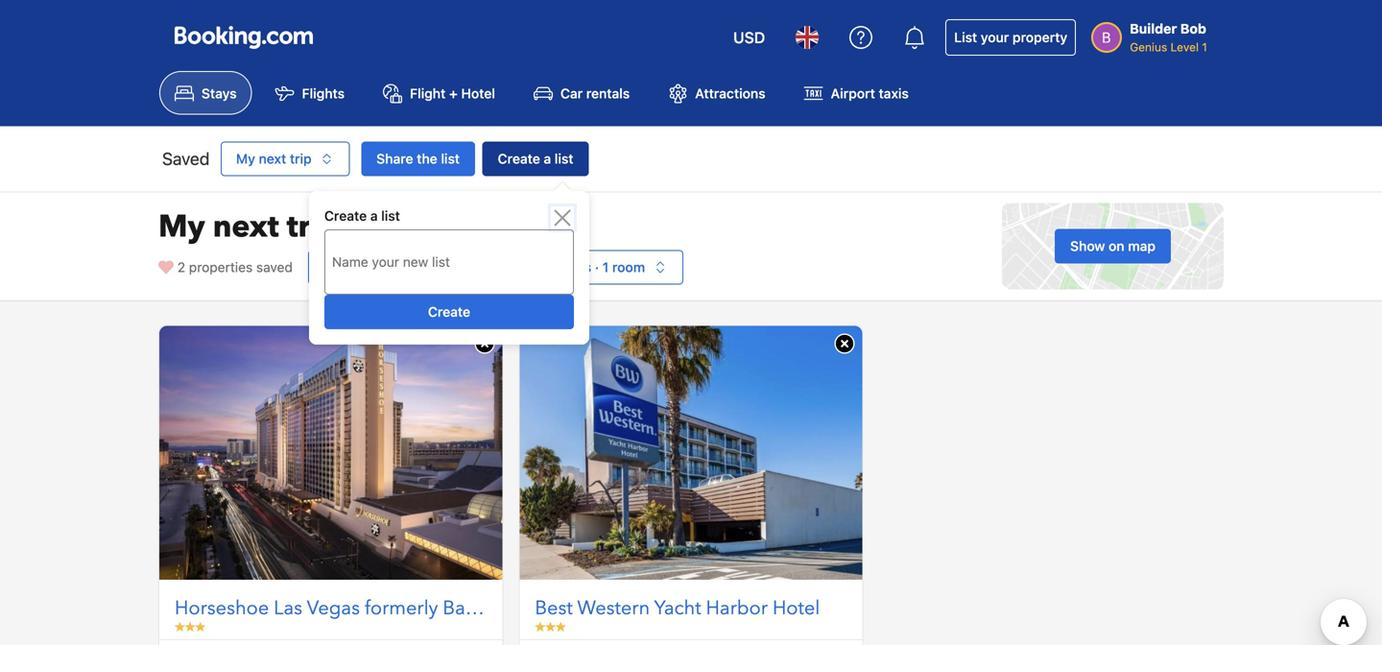 Task type: vqa. For each thing, say whether or not it's contained in the screenshot.
top Tour
no



Task type: describe. For each thing, give the bounding box(es) containing it.
share the list
[[377, 151, 460, 166]]

horseshoe las vegas formerly bally's
[[175, 595, 498, 622]]

list your property link
[[946, 19, 1076, 56]]

next inside button
[[259, 151, 286, 166]]

airport taxis link
[[789, 71, 924, 115]]

taxis
[[879, 85, 909, 101]]

hotel inside 'link'
[[773, 595, 820, 622]]

close image
[[551, 206, 574, 229]]

adults
[[552, 259, 591, 275]]

1 vertical spatial next
[[213, 206, 279, 247]]

my next trip inside button
[[236, 151, 312, 166]]

+
[[449, 85, 458, 101]]

1 inside builder bob genius level 1
[[1202, 40, 1208, 54]]

3 stars image for horseshoe las vegas formerly bally's
[[175, 622, 205, 632]]

saved
[[162, 148, 210, 169]]

property
[[1013, 29, 1068, 45]]

0 horizontal spatial my
[[158, 206, 205, 247]]

bob
[[1181, 21, 1207, 36]]

list for create a list button
[[555, 151, 574, 166]]

attractions link
[[653, 71, 781, 115]]

formerly
[[365, 595, 438, 622]]

0 vertical spatial create
[[498, 151, 540, 166]]

usd
[[734, 28, 765, 47]]

room
[[612, 259, 645, 275]]

Create a list text field
[[324, 245, 574, 279]]

properties
[[189, 259, 253, 275]]

2 for 2 adults                                           · 1 room
[[541, 259, 549, 275]]

share
[[377, 151, 413, 166]]

yacht
[[654, 595, 701, 622]]

vegas
[[307, 595, 360, 622]]

best western yacht harbor hotel link
[[535, 595, 847, 622]]

flight + hotel link
[[368, 71, 511, 115]]

rentals
[[586, 85, 630, 101]]

booking.com online hotel reservations image
[[175, 26, 313, 49]]

2 properties saved
[[177, 259, 293, 275]]

flights link
[[260, 71, 360, 115]]

list for share the list button
[[441, 151, 460, 166]]

1 vertical spatial my next trip
[[158, 206, 340, 247]]

attractions
[[695, 85, 766, 101]]

0 vertical spatial hotel
[[461, 85, 495, 101]]

horseshoe
[[175, 595, 269, 622]]

flight + hotel
[[410, 85, 495, 101]]



Task type: locate. For each thing, give the bounding box(es) containing it.
western
[[577, 595, 650, 622]]

0 horizontal spatial 2
[[177, 259, 185, 275]]

1
[[1202, 40, 1208, 54], [603, 259, 609, 275]]

create a list up '14'
[[324, 208, 400, 224]]

hotel
[[461, 85, 495, 101], [773, 595, 820, 622]]

hotel right +
[[461, 85, 495, 101]]

0 vertical spatial my
[[236, 151, 255, 166]]

car rentals link
[[518, 71, 645, 115]]

las
[[274, 595, 302, 622]]

usd button
[[722, 14, 777, 60]]

create a list button
[[483, 141, 589, 176]]

3 stars image for best western yacht harbor hotel
[[535, 622, 566, 632]]

1 horizontal spatial create a list
[[498, 151, 574, 166]]

3 stars image down best
[[535, 622, 566, 632]]

create button
[[324, 295, 574, 329]]

create a list
[[498, 151, 574, 166], [324, 208, 400, 224]]

trip down flights link on the top of page
[[290, 151, 312, 166]]

create a list up close icon
[[498, 151, 574, 166]]

share the list button
[[361, 141, 475, 176]]

nov
[[365, 259, 390, 275], [424, 259, 449, 275]]

2 nov from the left
[[424, 259, 449, 275]]

0 vertical spatial a
[[544, 151, 551, 166]]

1 vertical spatial create
[[324, 208, 367, 224]]

airport
[[831, 85, 875, 101]]

my next trip up the 2 properties saved
[[158, 206, 340, 247]]

flight
[[410, 85, 446, 101]]

my next trip button
[[221, 141, 350, 176]]

0 horizontal spatial create
[[324, 208, 367, 224]]

the
[[417, 151, 438, 166]]

nov left -
[[365, 259, 390, 275]]

-
[[394, 259, 400, 275]]

1 right ·
[[603, 259, 609, 275]]

14
[[346, 259, 362, 275]]

1 2 from the left
[[177, 259, 185, 275]]

your
[[981, 29, 1009, 45]]

create down create a list 'text box'
[[428, 304, 470, 320]]

harbor
[[706, 595, 768, 622]]

genius
[[1130, 40, 1168, 54]]

show
[[1071, 238, 1105, 254]]

map
[[1128, 238, 1156, 254]]

list
[[954, 29, 977, 45]]

my next trip
[[236, 151, 312, 166], [158, 206, 340, 247]]

2 horizontal spatial create
[[498, 151, 540, 166]]

2 horizontal spatial list
[[555, 151, 574, 166]]

next up the 2 properties saved
[[213, 206, 279, 247]]

bally's
[[443, 595, 498, 622]]

flights
[[302, 85, 345, 101]]

0 horizontal spatial hotel
[[461, 85, 495, 101]]

2 2 from the left
[[541, 259, 549, 275]]

nov right 24
[[424, 259, 449, 275]]

trip inside button
[[290, 151, 312, 166]]

list up close icon
[[555, 151, 574, 166]]

best
[[535, 595, 573, 622]]

1 vertical spatial create a list
[[324, 208, 400, 224]]

1 vertical spatial 1
[[603, 259, 609, 275]]

0 horizontal spatial a
[[370, 208, 378, 224]]

create
[[498, 151, 540, 166], [324, 208, 367, 224], [428, 304, 470, 320]]

0 horizontal spatial 3 stars image
[[175, 622, 205, 632]]

my right saved
[[236, 151, 255, 166]]

a up close icon
[[544, 151, 551, 166]]

a inside button
[[544, 151, 551, 166]]

next down flights link on the top of page
[[259, 151, 286, 166]]

2 adults                                           · 1 room
[[541, 259, 645, 275]]

my
[[236, 151, 255, 166], [158, 206, 205, 247]]

1 vertical spatial a
[[370, 208, 378, 224]]

show on map
[[1071, 238, 1156, 254]]

list your property
[[954, 29, 1068, 45]]

0 vertical spatial create a list
[[498, 151, 574, 166]]

1 horizontal spatial nov
[[424, 259, 449, 275]]

1 horizontal spatial a
[[544, 151, 551, 166]]

stays
[[202, 85, 237, 101]]

airport taxis
[[831, 85, 909, 101]]

1 horizontal spatial 1
[[1202, 40, 1208, 54]]

list
[[441, 151, 460, 166], [555, 151, 574, 166], [381, 208, 400, 224]]

0 horizontal spatial list
[[381, 208, 400, 224]]

0 horizontal spatial nov
[[365, 259, 390, 275]]

stays link
[[159, 71, 252, 115]]

0 vertical spatial 1
[[1202, 40, 1208, 54]]

hotel right harbor
[[773, 595, 820, 622]]

0 horizontal spatial 1
[[603, 259, 609, 275]]

1 horizontal spatial 2
[[541, 259, 549, 275]]

1 3 stars image from the left
[[175, 622, 205, 632]]

1 vertical spatial trip
[[287, 206, 340, 247]]

1 right level
[[1202, 40, 1208, 54]]

1 horizontal spatial create
[[428, 304, 470, 320]]

1 horizontal spatial 3 stars image
[[535, 622, 566, 632]]

0 vertical spatial next
[[259, 151, 286, 166]]

saved
[[256, 259, 293, 275]]

0 vertical spatial my next trip
[[236, 151, 312, 166]]

a up 14 nov - 24 nov
[[370, 208, 378, 224]]

list right the
[[441, 151, 460, 166]]

show on map button
[[1055, 229, 1171, 263]]

create a list inside button
[[498, 151, 574, 166]]

trip up saved
[[287, 206, 340, 247]]

2 left the properties
[[177, 259, 185, 275]]

1 vertical spatial my
[[158, 206, 205, 247]]

3 stars image down horseshoe
[[175, 622, 205, 632]]

·
[[595, 259, 599, 275]]

create up '14'
[[324, 208, 367, 224]]

3 stars image
[[175, 622, 205, 632], [535, 622, 566, 632]]

0 vertical spatial trip
[[290, 151, 312, 166]]

a
[[544, 151, 551, 166], [370, 208, 378, 224]]

my next trip down flights link on the top of page
[[236, 151, 312, 166]]

best western yacht harbor hotel
[[535, 595, 820, 622]]

next
[[259, 151, 286, 166], [213, 206, 279, 247]]

car
[[561, 85, 583, 101]]

1 nov from the left
[[365, 259, 390, 275]]

2 3 stars image from the left
[[535, 622, 566, 632]]

2
[[177, 259, 185, 275], [541, 259, 549, 275]]

list up -
[[381, 208, 400, 224]]

level
[[1171, 40, 1199, 54]]

car rentals
[[561, 85, 630, 101]]

1 horizontal spatial list
[[441, 151, 460, 166]]

14 nov - 24 nov
[[346, 259, 449, 275]]

horseshoe las vegas formerly bally's link
[[175, 595, 498, 622]]

2 vertical spatial create
[[428, 304, 470, 320]]

trip
[[290, 151, 312, 166], [287, 206, 340, 247]]

2 for 2 properties saved
[[177, 259, 185, 275]]

1 horizontal spatial hotel
[[773, 595, 820, 622]]

1 vertical spatial hotel
[[773, 595, 820, 622]]

my up the properties
[[158, 206, 205, 247]]

create down car rentals link
[[498, 151, 540, 166]]

2 left adults
[[541, 259, 549, 275]]

builder bob genius level 1
[[1130, 21, 1208, 54]]

on
[[1109, 238, 1125, 254]]

1 horizontal spatial my
[[236, 151, 255, 166]]

my inside my next trip button
[[236, 151, 255, 166]]

0 horizontal spatial create a list
[[324, 208, 400, 224]]

builder
[[1130, 21, 1177, 36]]

24
[[403, 259, 420, 275]]



